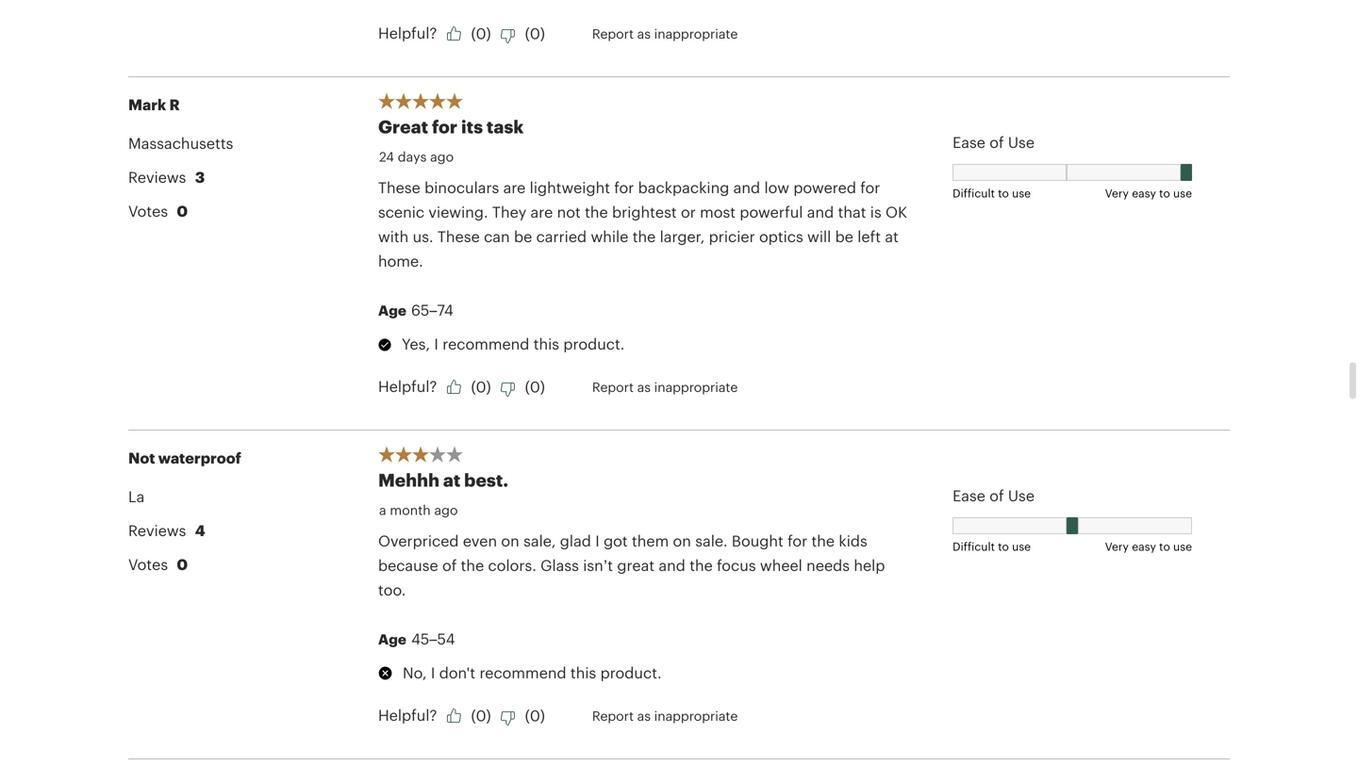 Task type: vqa. For each thing, say whether or not it's contained in the screenshot.
REI Co-op Liner Gloves 2.0 0 image
no



Task type: locate. For each thing, give the bounding box(es) containing it.
d8c4887f dca8 44a1 801a cfe76c084647 image for for
[[447, 380, 462, 395]]

6e2d45c3 5453 4298 8f0d 3720663176c5 image down yes, i recommend this product.
[[500, 382, 516, 397]]

0 vertical spatial report
[[592, 26, 634, 41]]

mehhh at best.
[[378, 470, 508, 491]]

ago right days
[[430, 149, 454, 164]]

1 vertical spatial i
[[595, 533, 600, 550]]

i right yes,
[[434, 335, 438, 353]]

1 vertical spatial age
[[378, 632, 406, 648]]

1 vertical spatial ago
[[434, 503, 458, 518]]

difficult to use for great for its task
[[953, 186, 1031, 200]]

0 vertical spatial ease
[[953, 134, 986, 151]]

3 inappropriate from the top
[[654, 709, 738, 724]]

0 horizontal spatial on
[[501, 533, 520, 550]]

at inside these binoculars are lightweight for backpacking and low powered for scenic viewing. they are not the brightest or most powerful and that is ok with us. these can be carried while the larger, pricier optics will be left at home.
[[885, 228, 899, 245]]

the down brightest
[[633, 228, 656, 245]]

2 vertical spatial report
[[592, 709, 634, 724]]

focus
[[717, 557, 756, 575]]

difficult to use
[[953, 186, 1031, 200], [953, 540, 1031, 554]]

1 vertical spatial these
[[438, 228, 480, 245]]

for up wheel
[[788, 533, 808, 550]]

)
[[486, 24, 491, 42], [540, 24, 545, 42], [486, 378, 491, 396], [540, 378, 545, 396], [486, 707, 491, 725], [540, 707, 545, 725]]

at right "left"
[[885, 228, 899, 245]]

and
[[733, 179, 760, 196], [807, 203, 834, 221], [659, 557, 686, 575]]

task
[[487, 116, 524, 137]]

0 horizontal spatial at
[[443, 470, 461, 491]]

ease of use for great for its task
[[953, 134, 1035, 151]]

1 vertical spatial and
[[807, 203, 834, 221]]

very easy to use
[[1105, 186, 1192, 200], [1105, 540, 1192, 554]]

1 difficult from the top
[[953, 186, 995, 200]]

1 very from the top
[[1105, 186, 1129, 200]]

2 use from the top
[[1008, 487, 1035, 505]]

1 vertical spatial inappropriate
[[654, 380, 738, 395]]

2 d8c4887f dca8 44a1 801a cfe76c084647 image from the top
[[447, 709, 462, 724]]

( 0 )
[[471, 24, 491, 42], [525, 24, 545, 42], [471, 378, 491, 396], [525, 378, 545, 396], [471, 707, 491, 725], [525, 707, 545, 725]]

best.
[[464, 470, 508, 491]]

optics
[[759, 228, 803, 245]]

i inside overpriced even on sale, glad i got them on sale. bought for the kids because of the colors. glass isn't great and the focus wheel needs help too.
[[595, 533, 600, 550]]

3 helpful? from the top
[[378, 707, 437, 725]]

2 vertical spatial of
[[442, 557, 457, 575]]

with
[[378, 228, 409, 245]]

ago for for
[[430, 149, 454, 164]]

1 vertical spatial report
[[592, 380, 634, 395]]

needs
[[807, 557, 850, 575]]

report as inappropriate
[[592, 26, 738, 41], [592, 380, 738, 395], [592, 709, 738, 724]]

age inside age 65–74
[[378, 302, 406, 319]]

inappropriate
[[654, 26, 738, 41], [654, 380, 738, 395], [654, 709, 738, 724]]

2 vertical spatial report as inappropriate
[[592, 709, 738, 724]]

0 horizontal spatial and
[[659, 557, 686, 575]]

for up is
[[860, 179, 880, 196]]

ago
[[430, 149, 454, 164], [434, 503, 458, 518]]

1 vertical spatial use
[[1008, 487, 1035, 505]]

1 vertical spatial as
[[637, 380, 651, 395]]

2 difficult from the top
[[953, 540, 995, 554]]

on left sale. at bottom right
[[673, 533, 691, 550]]

2 vertical spatial report as inappropriate button
[[592, 704, 738, 729]]

0 vertical spatial inappropriate
[[654, 26, 738, 41]]

1 vertical spatial 6e2d45c3 5453 4298 8f0d 3720663176c5 image
[[500, 712, 516, 727]]

0 vertical spatial use
[[1008, 134, 1035, 151]]

0 vertical spatial and
[[733, 179, 760, 196]]

1 vertical spatial of
[[990, 487, 1004, 505]]

0 vertical spatial are
[[503, 179, 526, 196]]

0 vertical spatial this
[[534, 335, 559, 353]]

of
[[990, 134, 1004, 151], [990, 487, 1004, 505], [442, 557, 457, 575]]

the
[[585, 203, 608, 221], [633, 228, 656, 245], [812, 533, 835, 550], [461, 557, 484, 575], [690, 557, 713, 575]]

0 vertical spatial content helpfulness group
[[378, 18, 914, 48]]

0 vertical spatial helpful?
[[378, 24, 437, 42]]

2 ease of use from the top
[[953, 487, 1035, 505]]

0 vertical spatial age
[[378, 302, 406, 319]]

1 horizontal spatial these
[[438, 228, 480, 245]]

2 vertical spatial inappropriate
[[654, 709, 738, 724]]

2 vertical spatial i
[[431, 665, 435, 682]]

d8c4887f dca8 44a1 801a cfe76c084647 image
[[447, 380, 462, 395], [447, 709, 462, 724]]

1 vertical spatial recommend
[[480, 665, 566, 682]]

age for mehhh at best.
[[378, 632, 406, 648]]

1 horizontal spatial this
[[571, 665, 596, 682]]

1 vertical spatial ease of use
[[953, 487, 1035, 505]]

0 vertical spatial difficult
[[953, 186, 995, 200]]

and down 'them'
[[659, 557, 686, 575]]

1 ease from the top
[[953, 134, 986, 151]]

d8c4887f dca8 44a1 801a cfe76c084647 image down don't
[[447, 709, 462, 724]]

colors.
[[488, 557, 536, 575]]

a
[[379, 503, 386, 518]]

2 vertical spatial and
[[659, 557, 686, 575]]

1 horizontal spatial on
[[673, 533, 691, 550]]

recommend right don't
[[480, 665, 566, 682]]

1 content helpfulness group from the top
[[378, 18, 914, 48]]

days
[[398, 149, 427, 164]]

1 vertical spatial content helpfulness group
[[378, 372, 914, 402]]

content helpfulness group for great for its task
[[378, 372, 914, 402]]

for inside overpriced even on sale, glad i got them on sale. bought for the kids because of the colors. glass isn't great and the focus wheel needs help too.
[[788, 533, 808, 550]]

1 vertical spatial difficult to use
[[953, 540, 1031, 554]]

isn't
[[583, 557, 613, 575]]

3 as from the top
[[637, 709, 651, 724]]

1 vertical spatial difficult
[[953, 540, 995, 554]]

the up needs
[[812, 533, 835, 550]]

1 vertical spatial at
[[443, 470, 461, 491]]

1 vertical spatial easy
[[1132, 540, 1156, 554]]

2 report as inappropriate button from the top
[[592, 375, 738, 399]]

0 vertical spatial i
[[434, 335, 438, 353]]

0 vertical spatial very
[[1105, 186, 1129, 200]]

use for mehhh at best.
[[1008, 487, 1035, 505]]

1 very easy to use from the top
[[1105, 186, 1192, 200]]

6e2d45c3 5453 4298 8f0d 3720663176c5 image for mehhh at best.
[[500, 712, 516, 727]]

0 vertical spatial ago
[[430, 149, 454, 164]]

ease for great for its task
[[953, 134, 986, 151]]

home.
[[378, 252, 423, 270]]

3 content helpfulness group from the top
[[378, 701, 914, 731]]

1 vertical spatial product.
[[600, 665, 662, 682]]

overpriced
[[378, 533, 459, 550]]

too.
[[378, 582, 406, 599]]

and left low
[[733, 179, 760, 196]]

2 vertical spatial helpful?
[[378, 707, 437, 725]]

1 use from the top
[[1008, 134, 1035, 151]]

0 vertical spatial easy
[[1132, 186, 1156, 200]]

ease
[[953, 134, 986, 151], [953, 487, 986, 505]]

helpful? down no,
[[378, 707, 437, 725]]

use
[[1012, 186, 1031, 200], [1173, 186, 1192, 200], [1012, 540, 1031, 554], [1173, 540, 1192, 554]]

content helpfulness group
[[378, 18, 914, 48], [378, 372, 914, 402], [378, 701, 914, 731]]

2 as from the top
[[637, 380, 651, 395]]

very
[[1105, 186, 1129, 200], [1105, 540, 1129, 554]]

2 very from the top
[[1105, 540, 1129, 554]]

great for its task
[[378, 116, 524, 137]]

3 report as inappropriate from the top
[[592, 709, 738, 724]]

report for great for its task
[[592, 380, 634, 395]]

1 horizontal spatial are
[[531, 203, 553, 221]]

0 horizontal spatial be
[[514, 228, 532, 245]]

on up colors.
[[501, 533, 520, 550]]

to
[[998, 186, 1009, 200], [1159, 186, 1170, 200], [998, 540, 1009, 554], [1159, 540, 1170, 554]]

0 vertical spatial 6e2d45c3 5453 4298 8f0d 3720663176c5 image
[[500, 382, 516, 397]]

2 helpful? from the top
[[378, 378, 437, 395]]

6e2d45c3 5453 4298 8f0d 3720663176c5 image for great for its task
[[500, 382, 516, 397]]

0 horizontal spatial this
[[534, 335, 559, 353]]

1 6e2d45c3 5453 4298 8f0d 3720663176c5 image from the top
[[500, 382, 516, 397]]

1 vertical spatial report as inappropriate
[[592, 380, 738, 395]]

recommend down 65–74
[[443, 335, 530, 353]]

are
[[503, 179, 526, 196], [531, 203, 553, 221]]

helpful? down yes,
[[378, 378, 437, 395]]

2 report as inappropriate from the top
[[592, 380, 738, 395]]

ease of use
[[953, 134, 1035, 151], [953, 487, 1035, 505]]

these down 'viewing.'
[[438, 228, 480, 245]]

very easy to use for mehhh at best.
[[1105, 540, 1192, 554]]

helpful? for mehhh
[[378, 707, 437, 725]]

0 vertical spatial of
[[990, 134, 1004, 151]]

these
[[378, 179, 420, 196], [438, 228, 480, 245]]

0 vertical spatial very easy to use
[[1105, 186, 1192, 200]]

for
[[432, 116, 458, 137], [614, 179, 634, 196], [860, 179, 880, 196], [788, 533, 808, 550]]

report as inappropriate button
[[592, 21, 738, 46], [592, 375, 738, 399], [592, 704, 738, 729]]

be left "left"
[[835, 228, 853, 245]]

2 content helpfulness group from the top
[[378, 372, 914, 402]]

carried
[[536, 228, 587, 245]]

difficult for mehhh at best.
[[953, 540, 995, 554]]

easy
[[1132, 186, 1156, 200], [1132, 540, 1156, 554]]

6e2d45c3 5453 4298 8f0d 3720663176c5 image
[[500, 29, 516, 44]]

1 horizontal spatial be
[[835, 228, 853, 245]]

2 ease from the top
[[953, 487, 986, 505]]

age up no,
[[378, 632, 406, 648]]

1 vertical spatial d8c4887f dca8 44a1 801a cfe76c084647 image
[[447, 709, 462, 724]]

very easy to use for great for its task
[[1105, 186, 1192, 200]]

6e2d45c3 5453 4298 8f0d 3720663176c5 image
[[500, 382, 516, 397], [500, 712, 516, 727]]

be right 'can'
[[514, 228, 532, 245]]

0 vertical spatial difficult to use
[[953, 186, 1031, 200]]

don't
[[439, 665, 475, 682]]

of for great for its task
[[990, 134, 1004, 151]]

0 vertical spatial ease of use
[[953, 134, 1035, 151]]

3 report from the top
[[592, 709, 634, 724]]

yes,
[[402, 335, 430, 353]]

this
[[534, 335, 559, 353], [571, 665, 596, 682]]

yes, i recommend this product.
[[402, 335, 625, 353]]

powered
[[793, 179, 856, 196]]

no, i don't recommend this product.
[[403, 665, 662, 682]]

1 vertical spatial very easy to use
[[1105, 540, 1192, 554]]

use
[[1008, 134, 1035, 151], [1008, 487, 1035, 505]]

2 6e2d45c3 5453 4298 8f0d 3720663176c5 image from the top
[[500, 712, 516, 727]]

1 horizontal spatial at
[[885, 228, 899, 245]]

age 65–74
[[378, 302, 453, 319]]

i for its
[[434, 335, 438, 353]]

help
[[854, 557, 885, 575]]

i left got
[[595, 533, 600, 550]]

sale.
[[695, 533, 728, 550]]

binoculars
[[425, 179, 499, 196]]

1 vertical spatial ease
[[953, 487, 986, 505]]

age
[[378, 302, 406, 319], [378, 632, 406, 648]]

us.
[[413, 228, 433, 245]]

report as inappropriate button for great for its task
[[592, 375, 738, 399]]

2 difficult to use from the top
[[953, 540, 1031, 554]]

0 vertical spatial as
[[637, 26, 651, 41]]

1 difficult to use from the top
[[953, 186, 1031, 200]]

2 vertical spatial as
[[637, 709, 651, 724]]

1 ease of use from the top
[[953, 134, 1035, 151]]

2 very easy to use from the top
[[1105, 540, 1192, 554]]

2 age from the top
[[378, 632, 406, 648]]

(
[[471, 24, 476, 42], [525, 24, 530, 42], [471, 378, 476, 396], [525, 378, 530, 396], [471, 707, 476, 725], [525, 707, 530, 725]]

product.
[[563, 335, 625, 353], [600, 665, 662, 682]]

are up they
[[503, 179, 526, 196]]

i right no,
[[431, 665, 435, 682]]

very for mehhh at best.
[[1105, 540, 1129, 554]]

2 report from the top
[[592, 380, 634, 395]]

2 vertical spatial content helpfulness group
[[378, 701, 914, 731]]

on
[[501, 533, 520, 550], [673, 533, 691, 550]]

3 report as inappropriate button from the top
[[592, 704, 738, 729]]

report
[[592, 26, 634, 41], [592, 380, 634, 395], [592, 709, 634, 724]]

are left not
[[531, 203, 553, 221]]

inappropriate for mehhh at best.
[[654, 709, 738, 724]]

i for best.
[[431, 665, 435, 682]]

difficult to use for mehhh at best.
[[953, 540, 1031, 554]]

its
[[461, 116, 483, 137]]

2 inappropriate from the top
[[654, 380, 738, 395]]

helpful? left d8c4887f dca8 44a1 801a cfe76c084647 icon
[[378, 24, 437, 42]]

2 easy from the top
[[1132, 540, 1156, 554]]

1 vertical spatial helpful?
[[378, 378, 437, 395]]

overpriced even on sale, glad i got them on sale. bought for the kids because of the colors. glass isn't great and the focus wheel needs help too.
[[378, 533, 885, 599]]

ease for mehhh at best.
[[953, 487, 986, 505]]

1 d8c4887f dca8 44a1 801a cfe76c084647 image from the top
[[447, 380, 462, 395]]

0 vertical spatial at
[[885, 228, 899, 245]]

helpful?
[[378, 24, 437, 42], [378, 378, 437, 395], [378, 707, 437, 725]]

of for mehhh at best.
[[990, 487, 1004, 505]]

0 horizontal spatial these
[[378, 179, 420, 196]]

i
[[434, 335, 438, 353], [595, 533, 600, 550], [431, 665, 435, 682]]

0 vertical spatial report as inappropriate button
[[592, 21, 738, 46]]

at left best. at the bottom left of page
[[443, 470, 461, 491]]

for up brightest
[[614, 179, 634, 196]]

d8c4887f dca8 44a1 801a cfe76c084647 image down yes, i recommend this product.
[[447, 380, 462, 395]]

and up will
[[807, 203, 834, 221]]

bought
[[732, 533, 784, 550]]

month
[[390, 503, 431, 518]]

0 vertical spatial report as inappropriate
[[592, 26, 738, 41]]

these up scenic
[[378, 179, 420, 196]]

ago down mehhh at best.
[[434, 503, 458, 518]]

age inside age 45–54
[[378, 632, 406, 648]]

at
[[885, 228, 899, 245], [443, 470, 461, 491]]

very for great for its task
[[1105, 186, 1129, 200]]

d8c4887f dca8 44a1 801a cfe76c084647 image for at
[[447, 709, 462, 724]]

1 age from the top
[[378, 302, 406, 319]]

0 vertical spatial d8c4887f dca8 44a1 801a cfe76c084647 image
[[447, 380, 462, 395]]

1 easy from the top
[[1132, 186, 1156, 200]]

d8c4887f dca8 44a1 801a cfe76c084647 image
[[447, 26, 462, 41]]

age left 65–74
[[378, 302, 406, 319]]

recommend
[[443, 335, 530, 353], [480, 665, 566, 682]]

6e2d45c3 5453 4298 8f0d 3720663176c5 image down no, i don't recommend this product.
[[500, 712, 516, 727]]

1 vertical spatial very
[[1105, 540, 1129, 554]]

be
[[514, 228, 532, 245], [835, 228, 853, 245]]

1 horizontal spatial and
[[733, 179, 760, 196]]

age for great for its task
[[378, 302, 406, 319]]

1 vertical spatial report as inappropriate button
[[592, 375, 738, 399]]



Task type: describe. For each thing, give the bounding box(es) containing it.
1 report as inappropriate button from the top
[[592, 21, 738, 46]]

mehhh
[[378, 470, 440, 491]]

1 vertical spatial are
[[531, 203, 553, 221]]

1 vertical spatial this
[[571, 665, 596, 682]]

1 be from the left
[[514, 228, 532, 245]]

1 report as inappropriate from the top
[[592, 26, 738, 41]]

24
[[379, 149, 394, 164]]

1 inappropriate from the top
[[654, 26, 738, 41]]

scenic
[[378, 203, 425, 221]]

the down even
[[461, 557, 484, 575]]

0 vertical spatial these
[[378, 179, 420, 196]]

a month ago
[[379, 503, 458, 518]]

inappropriate for great for its task
[[654, 380, 738, 395]]

easy for great for its task
[[1132, 186, 1156, 200]]

wheel
[[760, 557, 802, 575]]

not
[[557, 203, 581, 221]]

0 vertical spatial product.
[[563, 335, 625, 353]]

report as inappropriate for great for its task
[[592, 380, 738, 395]]

glass
[[541, 557, 579, 575]]

sale,
[[524, 533, 556, 550]]

kids
[[839, 533, 867, 550]]

24 days ago
[[379, 149, 454, 164]]

ease of use for mehhh at best.
[[953, 487, 1035, 505]]

2 horizontal spatial and
[[807, 203, 834, 221]]

viewing.
[[429, 203, 488, 221]]

low
[[764, 179, 789, 196]]

0 horizontal spatial are
[[503, 179, 526, 196]]

for left its
[[432, 116, 458, 137]]

age 45–54
[[378, 631, 455, 648]]

0 vertical spatial recommend
[[443, 335, 530, 353]]

great
[[617, 557, 655, 575]]

helpful? for great
[[378, 378, 437, 395]]

2 be from the left
[[835, 228, 853, 245]]

because
[[378, 557, 438, 575]]

backpacking
[[638, 179, 729, 196]]

1 helpful? from the top
[[378, 24, 437, 42]]

the right not
[[585, 203, 608, 221]]

1 on from the left
[[501, 533, 520, 550]]

1 report from the top
[[592, 26, 634, 41]]

powerful
[[740, 203, 803, 221]]

as for great for its task
[[637, 380, 651, 395]]

the down sale. at bottom right
[[690, 557, 713, 575]]

of inside overpriced even on sale, glad i got them on sale. bought for the kids because of the colors. glass isn't great and the focus wheel needs help too.
[[442, 557, 457, 575]]

will
[[807, 228, 831, 245]]

easy for mehhh at best.
[[1132, 540, 1156, 554]]

or
[[681, 203, 696, 221]]

difficult for great for its task
[[953, 186, 995, 200]]

they
[[492, 203, 527, 221]]

got
[[604, 533, 628, 550]]

ago for at
[[434, 503, 458, 518]]

is
[[870, 203, 882, 221]]

even
[[463, 533, 497, 550]]

brightest
[[612, 203, 677, 221]]

larger,
[[660, 228, 705, 245]]

these binoculars are lightweight for backpacking and low powered for scenic viewing. they are not the brightest or most powerful and that is ok with us. these can be carried while the larger, pricier optics will be left at home.
[[378, 179, 907, 270]]

ok
[[886, 203, 907, 221]]

45–54
[[411, 631, 455, 648]]

65–74
[[411, 302, 453, 319]]

lightweight
[[530, 179, 610, 196]]

report as inappropriate button for mehhh at best.
[[592, 704, 738, 729]]

1 as from the top
[[637, 26, 651, 41]]

that
[[838, 203, 866, 221]]

most
[[700, 203, 736, 221]]

no,
[[403, 665, 427, 682]]

left
[[858, 228, 881, 245]]

as for mehhh at best.
[[637, 709, 651, 724]]

glad
[[560, 533, 591, 550]]

great
[[378, 116, 428, 137]]

use for great for its task
[[1008, 134, 1035, 151]]

them
[[632, 533, 669, 550]]

while
[[591, 228, 629, 245]]

content helpfulness group for mehhh at best.
[[378, 701, 914, 731]]

can
[[484, 228, 510, 245]]

pricier
[[709, 228, 755, 245]]

and inside overpriced even on sale, glad i got them on sale. bought for the kids because of the colors. glass isn't great and the focus wheel needs help too.
[[659, 557, 686, 575]]

report for mehhh at best.
[[592, 709, 634, 724]]

2 on from the left
[[673, 533, 691, 550]]

report as inappropriate for mehhh at best.
[[592, 709, 738, 724]]



